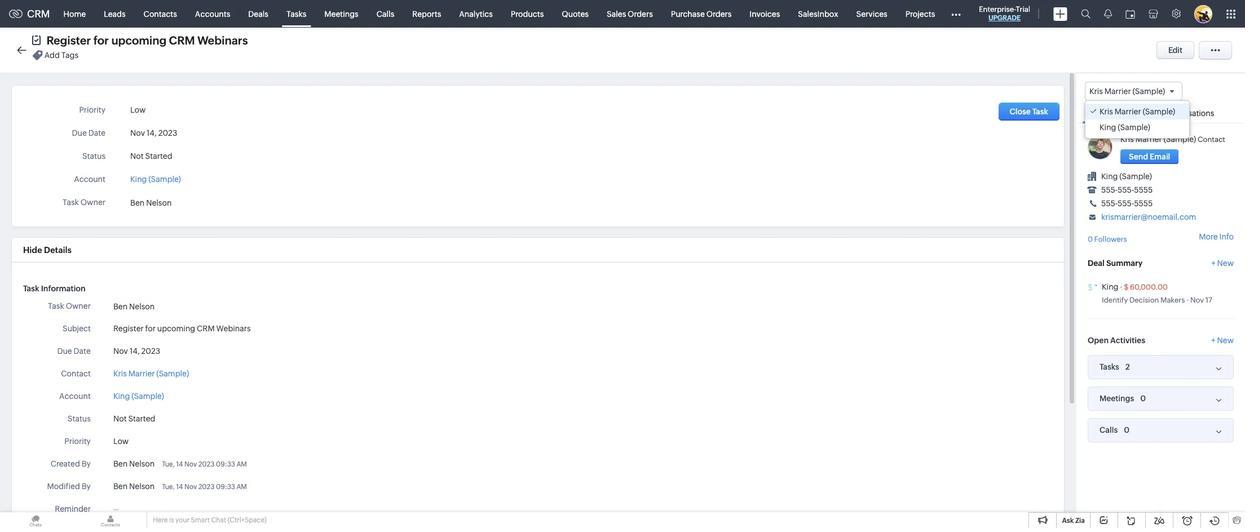 Task type: vqa. For each thing, say whether or not it's contained in the screenshot.


Task type: describe. For each thing, give the bounding box(es) containing it.
salesinbox link
[[790, 0, 848, 27]]

deals
[[248, 9, 269, 18]]

purchase orders
[[671, 9, 732, 18]]

0 horizontal spatial 14,
[[130, 347, 140, 356]]

conversations link
[[1157, 101, 1221, 123]]

identify
[[1103, 296, 1129, 304]]

hide
[[23, 245, 42, 255]]

nov inside king · $ 60,000.00 identify decision makers · nov 17
[[1191, 296, 1205, 304]]

enterprise-trial upgrade
[[980, 5, 1031, 22]]

signals image
[[1105, 9, 1113, 19]]

1 horizontal spatial for
[[145, 324, 156, 333]]

services link
[[848, 0, 897, 27]]

kris marrier (sample) for kris marrier (sample) field
[[1090, 87, 1166, 96]]

products
[[511, 9, 544, 18]]

1 horizontal spatial crm
[[169, 34, 195, 47]]

quotes link
[[553, 0, 598, 27]]

tasks link
[[278, 0, 316, 27]]

2 vertical spatial kris marrier (sample)
[[113, 370, 189, 379]]

sales orders
[[607, 9, 653, 18]]

2 5555 from the top
[[1135, 199, 1153, 208]]

created by
[[51, 460, 91, 469]]

1 horizontal spatial meetings
[[1100, 394, 1135, 403]]

invoices link
[[741, 0, 790, 27]]

calls link
[[368, 0, 404, 27]]

profile element
[[1188, 0, 1220, 27]]

trial
[[1017, 5, 1031, 14]]

0 followers
[[1088, 235, 1128, 244]]

1 vertical spatial task owner
[[48, 302, 91, 311]]

tue, 14 nov 2023 09:33 am for modified by
[[162, 484, 247, 491]]

modified by
[[47, 482, 91, 491]]

ask zia
[[1063, 517, 1086, 525]]

sales orders link
[[598, 0, 662, 27]]

+ inside + new link
[[1212, 259, 1216, 268]]

more info link
[[1200, 233, 1235, 242]]

2
[[1126, 363, 1131, 372]]

invoices
[[750, 9, 781, 18]]

calls inside calls link
[[377, 9, 395, 18]]

sales
[[607, 9, 626, 18]]

1 vertical spatial started
[[128, 415, 155, 424]]

your
[[175, 517, 190, 525]]

create menu image
[[1054, 7, 1068, 21]]

analytics link
[[450, 0, 502, 27]]

(ctrl+space)
[[228, 517, 267, 525]]

enterprise-
[[980, 5, 1017, 14]]

hide details
[[23, 245, 72, 255]]

tree containing kris marrier (sample)
[[1086, 101, 1190, 138]]

timeline
[[1117, 109, 1148, 118]]

deal summary
[[1088, 259, 1143, 268]]

1 vertical spatial due
[[57, 347, 72, 356]]

meetings link
[[316, 0, 368, 27]]

kris inside tree
[[1100, 107, 1114, 116]]

by for created by
[[82, 460, 91, 469]]

0 horizontal spatial ·
[[1121, 283, 1123, 292]]

projects
[[906, 9, 936, 18]]

chat
[[211, 517, 226, 525]]

close task link
[[999, 103, 1060, 121]]

reports
[[413, 9, 441, 18]]

0 vertical spatial owner
[[81, 198, 106, 207]]

conversations
[[1162, 109, 1215, 118]]

0 vertical spatial meetings
[[325, 9, 359, 18]]

1 vertical spatial upcoming
[[157, 324, 195, 333]]

krismarrier@noemail.com link
[[1102, 213, 1197, 222]]

2 + from the top
[[1212, 336, 1216, 345]]

create menu element
[[1047, 0, 1075, 27]]

0 vertical spatial priority
[[79, 106, 106, 115]]

is
[[169, 517, 174, 525]]

leads link
[[95, 0, 135, 27]]

chats image
[[0, 513, 71, 529]]

contacts image
[[75, 513, 146, 529]]

0 vertical spatial due
[[72, 129, 87, 138]]

created
[[51, 460, 80, 469]]

0 horizontal spatial crm
[[27, 8, 50, 20]]

ask
[[1063, 517, 1074, 525]]

orders for purchase orders
[[707, 9, 732, 18]]

upgrade
[[989, 14, 1021, 22]]

analytics
[[459, 9, 493, 18]]

2 + new from the top
[[1212, 336, 1235, 345]]

close task
[[1010, 107, 1049, 116]]

60,000.00
[[1131, 283, 1168, 292]]

0 vertical spatial upcoming
[[111, 34, 167, 47]]

info link
[[1083, 101, 1108, 124]]

1 vertical spatial info
[[1220, 233, 1235, 242]]

orders for sales orders
[[628, 9, 653, 18]]

hide details link
[[23, 245, 72, 255]]

signals element
[[1098, 0, 1119, 28]]

$
[[1125, 283, 1129, 292]]

0 vertical spatial due date
[[72, 129, 106, 138]]

0 vertical spatial started
[[145, 152, 172, 161]]

followers
[[1095, 235, 1128, 244]]

contacts
[[144, 9, 177, 18]]

edit
[[1169, 46, 1183, 55]]

services
[[857, 9, 888, 18]]

more
[[1200, 233, 1219, 242]]

1 5555 from the top
[[1135, 186, 1153, 195]]

0 horizontal spatial tasks
[[287, 9, 307, 18]]

home
[[64, 9, 86, 18]]

1 vertical spatial low
[[113, 437, 129, 446]]

here is your smart chat (ctrl+space)
[[153, 517, 267, 525]]

tags
[[61, 51, 78, 60]]

1 vertical spatial calls
[[1100, 426, 1118, 435]]

1 vertical spatial priority
[[64, 437, 91, 446]]

1 vertical spatial not started
[[113, 415, 155, 424]]

1 vertical spatial due date
[[57, 347, 91, 356]]

purchase orders link
[[662, 0, 741, 27]]

task left information
[[23, 284, 39, 293]]

deal
[[1088, 259, 1105, 268]]

salesinbox
[[799, 9, 839, 18]]

1 + new from the top
[[1212, 259, 1235, 268]]

timeline link
[[1111, 101, 1154, 123]]

modified
[[47, 482, 80, 491]]

kris marrier (sample) contact
[[1121, 135, 1226, 144]]

0 vertical spatial register for upcoming crm webinars
[[46, 34, 248, 47]]

crm link
[[9, 8, 50, 20]]

1 vertical spatial nov 14, 2023
[[113, 347, 160, 356]]

14 for created by
[[176, 461, 183, 469]]

tue, for created by
[[162, 461, 175, 469]]

makers
[[1161, 296, 1186, 304]]

09:33 for modified by
[[216, 484, 235, 491]]

0 vertical spatial account
[[74, 175, 106, 184]]

open
[[1088, 336, 1109, 345]]

1 vertical spatial register
[[113, 324, 144, 333]]

17
[[1206, 296, 1213, 304]]

reports link
[[404, 0, 450, 27]]



Task type: locate. For each thing, give the bounding box(es) containing it.
king (sample)
[[1100, 123, 1151, 132], [1102, 172, 1153, 181], [130, 175, 181, 184], [113, 392, 164, 401]]

1 + from the top
[[1212, 259, 1216, 268]]

1 vertical spatial account
[[59, 392, 91, 401]]

ben nelson
[[130, 199, 172, 208], [113, 302, 155, 311], [113, 460, 155, 469], [113, 482, 155, 491]]

+ new down more info
[[1212, 259, 1235, 268]]

0 vertical spatial tue,
[[162, 461, 175, 469]]

0 vertical spatial am
[[237, 461, 247, 469]]

0 horizontal spatial info
[[1088, 109, 1103, 118]]

by right modified
[[82, 482, 91, 491]]

1 horizontal spatial calls
[[1100, 426, 1118, 435]]

09:33 for created by
[[216, 461, 235, 469]]

1 vertical spatial owner
[[66, 302, 91, 311]]

register for upcoming crm webinars
[[46, 34, 248, 47], [113, 324, 251, 333]]

tasks
[[287, 9, 307, 18], [1100, 363, 1120, 372]]

deals link
[[239, 0, 278, 27]]

1 horizontal spatial 0
[[1125, 426, 1130, 435]]

crm
[[27, 8, 50, 20], [169, 34, 195, 47], [197, 324, 215, 333]]

smart
[[191, 517, 210, 525]]

1 am from the top
[[237, 461, 247, 469]]

task right close
[[1033, 107, 1049, 116]]

+ new down 17
[[1212, 336, 1235, 345]]

1 vertical spatial register for upcoming crm webinars
[[113, 324, 251, 333]]

0 vertical spatial crm
[[27, 8, 50, 20]]

0 horizontal spatial orders
[[628, 9, 653, 18]]

0
[[1088, 235, 1093, 244], [1141, 394, 1147, 403], [1125, 426, 1130, 435]]

0 vertical spatial 555-555-5555
[[1102, 186, 1153, 195]]

task
[[1033, 107, 1049, 116], [63, 198, 79, 207], [23, 284, 39, 293], [48, 302, 64, 311]]

2 vertical spatial crm
[[197, 324, 215, 333]]

1 by from the top
[[82, 460, 91, 469]]

add tags
[[44, 51, 78, 60]]

(sample) inside field
[[1133, 87, 1166, 96]]

1 horizontal spatial info
[[1220, 233, 1235, 242]]

1 horizontal spatial contact
[[1198, 136, 1226, 144]]

1 555-555-5555 from the top
[[1102, 186, 1153, 195]]

details
[[44, 245, 72, 255]]

1 horizontal spatial low
[[130, 106, 146, 115]]

2 555-555-5555 from the top
[[1102, 199, 1153, 208]]

quotes
[[562, 9, 589, 18]]

· right "makers"
[[1187, 296, 1190, 304]]

contact down subject at the left bottom of page
[[61, 370, 91, 379]]

calendar image
[[1126, 9, 1136, 18]]

·
[[1121, 283, 1123, 292], [1187, 296, 1190, 304]]

edit button
[[1157, 41, 1195, 59]]

1 horizontal spatial not
[[130, 152, 144, 161]]

task information
[[23, 284, 85, 293]]

0 vertical spatial register
[[46, 34, 91, 47]]

1 vertical spatial 14,
[[130, 347, 140, 356]]

orders right sales
[[628, 9, 653, 18]]

register up tags
[[46, 34, 91, 47]]

info
[[1088, 109, 1103, 118], [1220, 233, 1235, 242]]

kris marrier (sample) inside field
[[1090, 87, 1166, 96]]

0 vertical spatial kris marrier (sample)
[[1090, 87, 1166, 96]]

Kris Marrier (Sample) field
[[1086, 82, 1183, 101]]

leads
[[104, 9, 126, 18]]

webinars
[[197, 34, 248, 47], [216, 324, 251, 333]]

14 for modified by
[[176, 484, 183, 491]]

2 horizontal spatial 0
[[1141, 394, 1147, 403]]

1 horizontal spatial 14,
[[147, 129, 157, 138]]

1 horizontal spatial ·
[[1187, 296, 1190, 304]]

search image
[[1082, 9, 1091, 19]]

1 tue, from the top
[[162, 461, 175, 469]]

kris marrier (sample) inside tree
[[1100, 107, 1176, 116]]

0 vertical spatial task owner
[[63, 198, 106, 207]]

14
[[176, 461, 183, 469], [176, 484, 183, 491]]

products link
[[502, 0, 553, 27]]

accounts
[[195, 9, 230, 18]]

orders right purchase
[[707, 9, 732, 18]]

info left timeline
[[1088, 109, 1103, 118]]

0 vertical spatial +
[[1212, 259, 1216, 268]]

1 vertical spatial webinars
[[216, 324, 251, 333]]

0 vertical spatial 14,
[[147, 129, 157, 138]]

0 vertical spatial not started
[[130, 152, 172, 161]]

1 vertical spatial 14
[[176, 484, 183, 491]]

0 vertical spatial info
[[1088, 109, 1103, 118]]

0 vertical spatial status
[[82, 152, 106, 161]]

1 vertical spatial 0
[[1141, 394, 1147, 403]]

contacts link
[[135, 0, 186, 27]]

meetings left calls link
[[325, 9, 359, 18]]

1 tue, 14 nov 2023 09:33 am from the top
[[162, 461, 247, 469]]

summary
[[1107, 259, 1143, 268]]

2 orders from the left
[[707, 9, 732, 18]]

task down task information
[[48, 302, 64, 311]]

5555
[[1135, 186, 1153, 195], [1135, 199, 1153, 208]]

0 vertical spatial ·
[[1121, 283, 1123, 292]]

0 vertical spatial + new
[[1212, 259, 1235, 268]]

meetings
[[325, 9, 359, 18], [1100, 394, 1135, 403]]

1 vertical spatial tue,
[[162, 484, 175, 491]]

0 vertical spatial nov 14, 2023
[[130, 129, 177, 138]]

more info
[[1200, 233, 1235, 242]]

· left $
[[1121, 283, 1123, 292]]

subject
[[63, 324, 91, 333]]

nelson
[[146, 199, 172, 208], [129, 302, 155, 311], [129, 460, 155, 469], [129, 482, 155, 491]]

home link
[[55, 0, 95, 27]]

1 orders from the left
[[628, 9, 653, 18]]

decision
[[1130, 296, 1160, 304]]

2 vertical spatial 0
[[1125, 426, 1130, 435]]

1 vertical spatial ·
[[1187, 296, 1190, 304]]

1 vertical spatial 5555
[[1135, 199, 1153, 208]]

zia
[[1076, 517, 1086, 525]]

0 vertical spatial tue, 14 nov 2023 09:33 am
[[162, 461, 247, 469]]

activities
[[1111, 336, 1146, 345]]

tue,
[[162, 461, 175, 469], [162, 484, 175, 491]]

0 for meetings
[[1141, 394, 1147, 403]]

not
[[130, 152, 144, 161], [113, 415, 127, 424]]

+
[[1212, 259, 1216, 268], [1212, 336, 1216, 345]]

0 vertical spatial for
[[93, 34, 109, 47]]

0 vertical spatial not
[[130, 152, 144, 161]]

priority
[[79, 106, 106, 115], [64, 437, 91, 446]]

0 vertical spatial contact
[[1198, 136, 1226, 144]]

1 14 from the top
[[176, 461, 183, 469]]

am for modified by
[[237, 484, 247, 491]]

0 horizontal spatial for
[[93, 34, 109, 47]]

new
[[1218, 259, 1235, 268], [1218, 336, 1235, 345]]

1 vertical spatial 09:33
[[216, 484, 235, 491]]

by for modified by
[[82, 482, 91, 491]]

contact inside "kris marrier (sample) contact"
[[1198, 136, 1226, 144]]

profile image
[[1195, 5, 1213, 23]]

ben
[[130, 199, 145, 208], [113, 302, 128, 311], [113, 460, 128, 469], [113, 482, 128, 491]]

1 vertical spatial 555-555-5555
[[1102, 199, 1153, 208]]

am
[[237, 461, 247, 469], [237, 484, 247, 491]]

2 new from the top
[[1218, 336, 1235, 345]]

tree
[[1086, 101, 1190, 138]]

2 by from the top
[[82, 482, 91, 491]]

1 horizontal spatial register
[[113, 324, 144, 333]]

1 09:33 from the top
[[216, 461, 235, 469]]

king (sample) link
[[130, 172, 181, 184], [1102, 172, 1153, 181], [113, 391, 164, 403]]

0 vertical spatial calls
[[377, 9, 395, 18]]

contact down conversations
[[1198, 136, 1226, 144]]

0 horizontal spatial calls
[[377, 9, 395, 18]]

0 vertical spatial kris marrier (sample) link
[[1121, 135, 1197, 144]]

search element
[[1075, 0, 1098, 28]]

open activities
[[1088, 336, 1146, 345]]

king · $ 60,000.00 identify decision makers · nov 17
[[1103, 283, 1213, 304]]

meetings down 2
[[1100, 394, 1135, 403]]

+ down more info
[[1212, 259, 1216, 268]]

tasks right deals
[[287, 9, 307, 18]]

0 horizontal spatial 0
[[1088, 235, 1093, 244]]

0 horizontal spatial contact
[[61, 370, 91, 379]]

1 vertical spatial kris marrier (sample) link
[[113, 368, 189, 380]]

0 horizontal spatial kris marrier (sample) link
[[113, 368, 189, 380]]

marrier
[[1105, 87, 1132, 96], [1115, 107, 1142, 116], [1136, 135, 1163, 144], [128, 370, 155, 379]]

nov
[[130, 129, 145, 138], [1191, 296, 1205, 304], [113, 347, 128, 356], [184, 461, 197, 469], [184, 484, 197, 491]]

14,
[[147, 129, 157, 138], [130, 347, 140, 356]]

2 09:33 from the top
[[216, 484, 235, 491]]

1 vertical spatial kris marrier (sample)
[[1100, 107, 1176, 116]]

+ down 17
[[1212, 336, 1216, 345]]

am for created by
[[237, 461, 247, 469]]

accounts link
[[186, 0, 239, 27]]

2 14 from the top
[[176, 484, 183, 491]]

0 vertical spatial by
[[82, 460, 91, 469]]

1 vertical spatial contact
[[61, 370, 91, 379]]

0 vertical spatial date
[[88, 129, 106, 138]]

0 vertical spatial 0
[[1088, 235, 1093, 244]]

None button
[[1121, 150, 1179, 164]]

0 horizontal spatial meetings
[[325, 9, 359, 18]]

task owner up details
[[63, 198, 106, 207]]

info right more
[[1220, 233, 1235, 242]]

kris
[[1090, 87, 1104, 96], [1100, 107, 1114, 116], [1121, 135, 1135, 144], [113, 370, 127, 379]]

1 vertical spatial date
[[74, 347, 91, 356]]

1 horizontal spatial tasks
[[1100, 363, 1120, 372]]

tue, for modified by
[[162, 484, 175, 491]]

0 vertical spatial webinars
[[197, 34, 248, 47]]

1 vertical spatial tasks
[[1100, 363, 1120, 372]]

orders
[[628, 9, 653, 18], [707, 9, 732, 18]]

here
[[153, 517, 168, 525]]

king link
[[1103, 283, 1119, 292]]

0 vertical spatial new
[[1218, 259, 1235, 268]]

orders inside "link"
[[707, 9, 732, 18]]

555-
[[1102, 186, 1118, 195], [1118, 186, 1135, 195], [1102, 199, 1118, 208], [1118, 199, 1135, 208]]

0 horizontal spatial not
[[113, 415, 127, 424]]

1 vertical spatial by
[[82, 482, 91, 491]]

by
[[82, 460, 91, 469], [82, 482, 91, 491]]

marrier inside field
[[1105, 87, 1132, 96]]

task owner down information
[[48, 302, 91, 311]]

1 vertical spatial status
[[68, 415, 91, 424]]

1 vertical spatial tue, 14 nov 2023 09:33 am
[[162, 484, 247, 491]]

krismarrier@noemail.com
[[1102, 213, 1197, 222]]

+ new link
[[1212, 259, 1235, 273]]

1 vertical spatial for
[[145, 324, 156, 333]]

kris marrier (sample) for tree containing kris marrier (sample)
[[1100, 107, 1176, 116]]

1 new from the top
[[1218, 259, 1235, 268]]

2 horizontal spatial crm
[[197, 324, 215, 333]]

add
[[44, 51, 60, 60]]

information
[[41, 284, 85, 293]]

upcoming
[[111, 34, 167, 47], [157, 324, 195, 333]]

register
[[46, 34, 91, 47], [113, 324, 144, 333]]

kris marrier (sample) link
[[1121, 135, 1197, 144], [113, 368, 189, 380]]

1 vertical spatial +
[[1212, 336, 1216, 345]]

0 for calls
[[1125, 426, 1130, 435]]

2 tue, 14 nov 2023 09:33 am from the top
[[162, 484, 247, 491]]

king inside king · $ 60,000.00 identify decision makers · nov 17
[[1103, 283, 1119, 292]]

projects link
[[897, 0, 945, 27]]

1 vertical spatial meetings
[[1100, 394, 1135, 403]]

2 am from the top
[[237, 484, 247, 491]]

1 vertical spatial new
[[1218, 336, 1235, 345]]

2 tue, from the top
[[162, 484, 175, 491]]

by right created
[[82, 460, 91, 469]]

1 vertical spatial am
[[237, 484, 247, 491]]

status
[[82, 152, 106, 161], [68, 415, 91, 424]]

register right subject at the left bottom of page
[[113, 324, 144, 333]]

reminder
[[55, 505, 91, 514]]

tue, 14 nov 2023 09:33 am for created by
[[162, 461, 247, 469]]

purchase
[[671, 9, 705, 18]]

nov 14, 2023
[[130, 129, 177, 138], [113, 347, 160, 356]]

kris inside field
[[1090, 87, 1104, 96]]

Other Modules field
[[945, 5, 969, 23]]

1 vertical spatial not
[[113, 415, 127, 424]]

close
[[1010, 107, 1031, 116]]

tasks left 2
[[1100, 363, 1120, 372]]

task up details
[[63, 198, 79, 207]]



